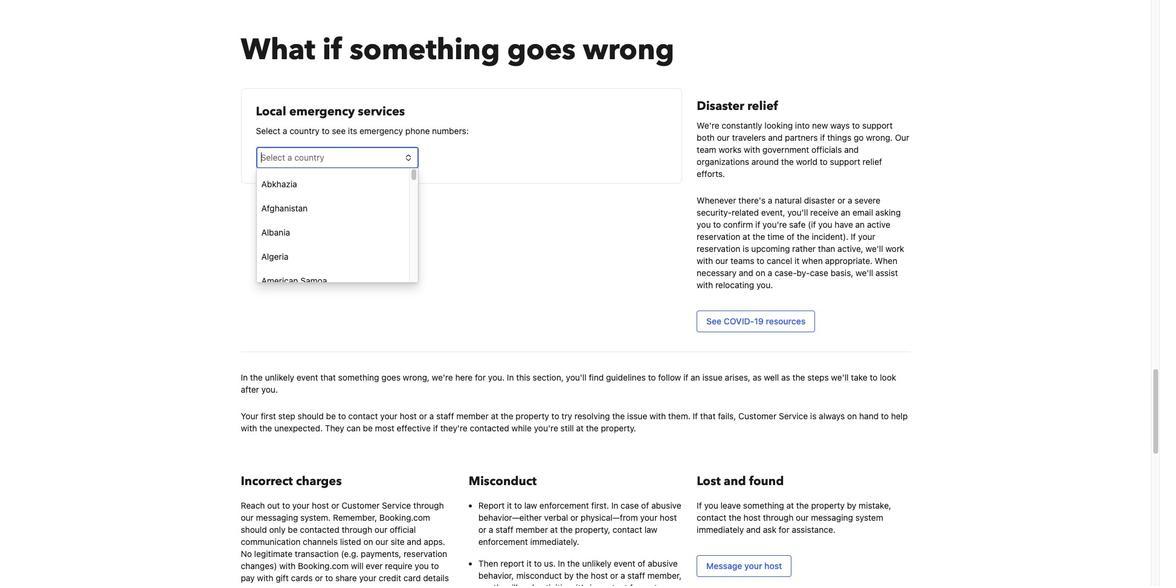 Task type: locate. For each thing, give the bounding box(es) containing it.
through up ask
[[763, 512, 794, 523]]

payments,
[[361, 549, 401, 559]]

0 vertical spatial you'll
[[788, 207, 808, 217]]

0 vertical spatial staff
[[436, 411, 454, 421]]

on inside reach out to your host or customer service through our messaging system. remember, booking.com should only be contacted through our official communication channels listed on our site and apps. no legitimate transaction (e.g. payments, reservation changes) with booking.com will ever require you to pay with gift cards or to share your credit card details by phone, text message, or email.
[[364, 537, 373, 547]]

us.
[[544, 558, 556, 569]]

you left leave
[[704, 500, 719, 511]]

our up "works"
[[717, 132, 730, 142]]

upcoming
[[752, 243, 790, 254]]

2 vertical spatial by
[[241, 585, 250, 586]]

with up necessary
[[697, 256, 713, 266]]

or up receive
[[838, 195, 846, 205]]

host up effective
[[400, 411, 417, 421]]

1 vertical spatial abusive
[[648, 558, 678, 569]]

you. right after
[[262, 384, 278, 395]]

and inside whenever there's a natural disaster or a severe security-related event, you'll receive an email asking you to confirm if you're safe (if you have an active reservation at the time of the incident). if your reservation is upcoming rather than active, we'll work with our teams to cancel it when appropriate. when necessary and on a case-by-case basis, we'll assist with relocating you.
[[739, 268, 754, 278]]

if inside your first step should be to contact your host or a staff member at the property to try resolving the issue with them. if that fails, customer service is always on hand to help with the unexpected. they can be most effective if they're contacted while you're still at the property.
[[433, 423, 438, 433]]

to down "security-"
[[713, 219, 721, 230]]

try
[[562, 411, 572, 421]]

legitimate
[[254, 549, 293, 559]]

reservation down "apps."
[[404, 549, 447, 559]]

samoa
[[301, 275, 327, 286]]

to up behavior—either
[[514, 500, 522, 511]]

1 vertical spatial is
[[811, 411, 817, 421]]

our inside if you leave something at the property by mistake, contact the host through our messaging system immediately and ask for assistance.
[[796, 512, 809, 523]]

abusive inside report it to law enforcement first. in case of abusive behavior—either verbal or physical—from your host or a staff member at the property, contact law enforcement immediately.
[[652, 500, 682, 511]]

should up the 'communication' on the left bottom of the page
[[241, 524, 267, 535]]

1 horizontal spatial staff
[[496, 524, 514, 535]]

contacted left while
[[470, 423, 509, 433]]

relief up looking
[[748, 98, 778, 114]]

it inside whenever there's a natural disaster or a severe security-related event, you'll receive an email asking you to confirm if you're safe (if you have an active reservation at the time of the incident). if your reservation is upcoming rather than active, we'll work with our teams to cancel it when appropriate. when necessary and on a case-by-case basis, we'll assist with relocating you.
[[795, 256, 800, 266]]

unlikely inside then report it to us. in the unlikely event of abusive behavior, misconduct by the host or a staff member, or other illegal activities, it's important for us
[[582, 558, 612, 569]]

host inside report it to law enforcement first. in case of abusive behavior—either verbal or physical—from your host or a staff member at the property, contact law enforcement immediately.
[[660, 512, 677, 523]]

to down officials
[[820, 156, 828, 167]]

1 as from the left
[[753, 372, 762, 382]]

this
[[516, 372, 531, 382]]

1 horizontal spatial messaging
[[811, 512, 854, 523]]

if inside in the unlikely event that something goes wrong, we're here for you. in this section, you'll find guidelines to follow if an issue arises, as well as the steps we'll take to look after you.
[[684, 372, 689, 382]]

member down behavior—either
[[516, 524, 548, 535]]

0 horizontal spatial property
[[516, 411, 549, 421]]

1 horizontal spatial relief
[[863, 156, 883, 167]]

1 vertical spatial you'll
[[566, 372, 587, 382]]

1 horizontal spatial property
[[812, 500, 845, 511]]

to inside then report it to us. in the unlikely event of abusive behavior, misconduct by the host or a staff member, or other illegal activities, it's important for us
[[534, 558, 542, 569]]

1 horizontal spatial enforcement
[[540, 500, 589, 511]]

2 vertical spatial something
[[743, 500, 784, 511]]

1 horizontal spatial you're
[[763, 219, 787, 230]]

and down teams on the right top
[[739, 268, 754, 278]]

unlikely inside in the unlikely event that something goes wrong, we're here for you. in this section, you'll find guidelines to follow if an issue arises, as well as the steps we'll take to look after you.
[[265, 372, 294, 382]]

staff
[[436, 411, 454, 421], [496, 524, 514, 535], [628, 570, 645, 581]]

0 vertical spatial relief
[[748, 98, 778, 114]]

contacted
[[470, 423, 509, 433], [300, 524, 340, 535]]

details
[[423, 573, 449, 583]]

0 vertical spatial you.
[[757, 280, 773, 290]]

on up payments,
[[364, 537, 373, 547]]

your up system.
[[292, 500, 310, 511]]

1 vertical spatial member
[[516, 524, 548, 535]]

you're
[[763, 219, 787, 230], [534, 423, 558, 433]]

local
[[256, 103, 286, 119]]

messaging inside if you leave something at the property by mistake, contact the host through our messaging system immediately and ask for assistance.
[[811, 512, 854, 523]]

1 vertical spatial event
[[614, 558, 636, 569]]

on
[[756, 268, 766, 278], [848, 411, 857, 421], [364, 537, 373, 547]]

if inside whenever there's a natural disaster or a severe security-related event, you'll receive an email asking you to confirm if you're safe (if you have an active reservation at the time of the incident). if your reservation is upcoming rather than active, we'll work with our teams to cancel it when appropriate. when necessary and on a case-by-case basis, we'll assist with relocating you.
[[756, 219, 761, 230]]

as left well
[[753, 372, 762, 382]]

fails,
[[718, 411, 736, 421]]

0 horizontal spatial an
[[691, 372, 700, 382]]

1 horizontal spatial member
[[516, 524, 548, 535]]

is up teams on the right top
[[743, 243, 749, 254]]

at inside whenever there's a natural disaster or a severe security-related event, you'll receive an email asking you to confirm if you're safe (if you have an active reservation at the time of the incident). if your reservation is upcoming rather than active, we'll work with our teams to cancel it when appropriate. when necessary and on a case-by-case basis, we'll assist with relocating you.
[[743, 231, 751, 242]]

necessary
[[697, 268, 737, 278]]

you'll
[[788, 207, 808, 217], [566, 372, 587, 382]]

0 horizontal spatial law
[[525, 500, 537, 511]]

0 horizontal spatial contact
[[348, 411, 378, 421]]

in inside report it to law enforcement first. in case of abusive behavior—either verbal or physical—from your host or a staff member at the property, contact law enforcement immediately.
[[612, 500, 619, 511]]

as right well
[[782, 372, 791, 382]]

enforcement up report
[[479, 537, 528, 547]]

law up behavior—either
[[525, 500, 537, 511]]

we're
[[697, 120, 720, 130]]

0 horizontal spatial goes
[[382, 372, 401, 382]]

our inside disaster relief we're constantly looking into new ways to support both our travelers and partners if things go wrong. our team works with government officials and organizations around the world to support relief efforts.
[[717, 132, 730, 142]]

2 horizontal spatial by
[[847, 500, 857, 511]]

of right first.
[[641, 500, 649, 511]]

event
[[297, 372, 318, 382], [614, 558, 636, 569]]

member up they're
[[457, 411, 489, 421]]

is inside your first step should be to contact your host or a staff member at the property to try resolving the issue with them. if that fails, customer service is always on hand to help with the unexpected. they can be most effective if they're contacted while you're still at the property.
[[811, 411, 817, 421]]

if inside if you leave something at the property by mistake, contact the host through our messaging system immediately and ask for assistance.
[[697, 500, 702, 511]]

reservation up necessary
[[697, 243, 741, 254]]

1 horizontal spatial for
[[630, 583, 641, 586]]

staff inside report it to law enforcement first. in case of abusive behavior—either verbal or physical—from your host or a staff member at the property, contact law enforcement immediately.
[[496, 524, 514, 535]]

2 vertical spatial we'll
[[831, 372, 849, 382]]

booking.com up official
[[380, 512, 430, 523]]

in right us.
[[558, 558, 565, 569]]

issue inside your first step should be to contact your host or a staff member at the property to try resolving the issue with them. if that fails, customer service is always on hand to help with the unexpected. they can be most effective if they're contacted while you're still at the property.
[[627, 411, 648, 421]]

always
[[819, 411, 845, 421]]

is inside whenever there's a natural disaster or a severe security-related event, you'll receive an email asking you to confirm if you're safe (if you have an active reservation at the time of the incident). if your reservation is upcoming rather than active, we'll work with our teams to cancel it when appropriate. when necessary and on a case-by-case basis, we'll assist with relocating you.
[[743, 243, 749, 254]]

1 vertical spatial service
[[382, 500, 411, 511]]

your
[[859, 231, 876, 242], [380, 411, 398, 421], [292, 500, 310, 511], [641, 512, 658, 523], [745, 561, 763, 571], [359, 573, 377, 583]]

2 messaging from the left
[[811, 512, 854, 523]]

contact inside your first step should be to contact your host or a staff member at the property to try resolving the issue with them. if that fails, customer service is always on hand to help with the unexpected. they can be most effective if they're contacted while you're still at the property.
[[348, 411, 378, 421]]

1 horizontal spatial that
[[701, 411, 716, 421]]

0 vertical spatial be
[[326, 411, 336, 421]]

through down remember,
[[342, 524, 372, 535]]

incorrect charges
[[241, 473, 342, 489]]

event up unexpected. in the left of the page
[[297, 372, 318, 382]]

to left see on the top
[[322, 126, 330, 136]]

a left severe
[[848, 195, 853, 205]]

1 horizontal spatial by
[[564, 570, 574, 581]]

1 vertical spatial booking.com
[[298, 561, 349, 571]]

support down officials
[[830, 156, 861, 167]]

on inside your first step should be to contact your host or a staff member at the property to try resolving the issue with them. if that fails, customer service is always on hand to help with the unexpected. they can be most effective if they're contacted while you're still at the property.
[[848, 411, 857, 421]]

customer inside reach out to your host or customer service through our messaging system. remember, booking.com should only be contacted through our official communication channels listed on our site and apps. no legitimate transaction (e.g. payments, reservation changes) with booking.com will ever require you to pay with gift cards or to share your credit card details by phone, text message, or email.
[[342, 500, 380, 511]]

1 vertical spatial contact
[[697, 512, 727, 523]]

1 vertical spatial case
[[621, 500, 639, 511]]

0 vertical spatial customer
[[739, 411, 777, 421]]

works
[[719, 144, 742, 155]]

the
[[781, 156, 794, 167], [753, 231, 765, 242], [797, 231, 810, 242], [250, 372, 263, 382], [793, 372, 805, 382], [501, 411, 514, 421], [612, 411, 625, 421], [259, 423, 272, 433], [586, 423, 599, 433], [797, 500, 809, 511], [729, 512, 742, 523], [560, 524, 573, 535], [567, 558, 580, 569], [576, 570, 589, 581]]

abusive
[[652, 500, 682, 511], [648, 558, 678, 569]]

in up physical—from
[[612, 500, 619, 511]]

you. left this on the left of the page
[[488, 372, 505, 382]]

on inside whenever there's a natural disaster or a severe security-related event, you'll receive an email asking you to confirm if you're safe (if you have an active reservation at the time of the incident). if your reservation is upcoming rather than active, we'll work with our teams to cancel it when appropriate. when necessary and on a case-by-case basis, we'll assist with relocating you.
[[756, 268, 766, 278]]

a inside report it to law enforcement first. in case of abusive behavior—either verbal or physical—from your host or a staff member at the property, contact law enforcement immediately.
[[489, 524, 494, 535]]

2 vertical spatial it
[[527, 558, 532, 569]]

2 vertical spatial if
[[697, 500, 702, 511]]

0 vertical spatial it
[[795, 256, 800, 266]]

your up most
[[380, 411, 398, 421]]

that left fails,
[[701, 411, 716, 421]]

0 vertical spatial for
[[475, 372, 486, 382]]

in up after
[[241, 372, 248, 382]]

report
[[501, 558, 525, 569]]

contact inside report it to law enforcement first. in case of abusive behavior—either verbal or physical—from your host or a staff member at the property, contact law enforcement immediately.
[[613, 524, 643, 535]]

around
[[752, 156, 779, 167]]

afghanistan
[[261, 203, 308, 213]]

law up member,
[[645, 524, 658, 535]]

through up official
[[413, 500, 444, 511]]

an up have
[[841, 207, 851, 217]]

something inside in the unlikely event that something goes wrong, we're here for you. in this section, you'll find guidelines to follow if an issue arises, as well as the steps we'll take to look after you.
[[338, 372, 379, 382]]

you're inside whenever there's a natural disaster or a severe security-related event, you'll receive an email asking you to confirm if you're safe (if you have an active reservation at the time of the incident). if your reservation is upcoming rather than active, we'll work with our teams to cancel it when appropriate. when necessary and on a case-by-case basis, we'll assist with relocating you.
[[763, 219, 787, 230]]

0 vertical spatial you're
[[763, 219, 787, 230]]

contacted inside your first step should be to contact your host or a staff member at the property to try resolving the issue with them. if that fails, customer service is always on hand to help with the unexpected. they can be most effective if they're contacted while you're still at the property.
[[470, 423, 509, 433]]

0 vertical spatial that
[[321, 372, 336, 382]]

first.
[[592, 500, 609, 511]]

issue left arises,
[[703, 372, 723, 382]]

by inside then report it to us. in the unlikely event of abusive behavior, misconduct by the host or a staff member, or other illegal activities, it's important for us
[[564, 570, 574, 581]]

our
[[895, 132, 910, 142]]

1 vertical spatial by
[[564, 570, 574, 581]]

or down report
[[479, 524, 487, 535]]

1 horizontal spatial on
[[756, 268, 766, 278]]

see covid-19 resources link
[[697, 311, 816, 332]]

we're
[[432, 372, 453, 382]]

our up necessary
[[716, 256, 729, 266]]

0 vertical spatial through
[[413, 500, 444, 511]]

see
[[332, 126, 346, 136]]

email
[[853, 207, 874, 217]]

0 horizontal spatial event
[[297, 372, 318, 382]]

communication
[[241, 537, 301, 547]]

contacted inside reach out to your host or customer service through our messaging system. remember, booking.com should only be contacted through our official communication channels listed on our site and apps. no legitimate transaction (e.g. payments, reservation changes) with booking.com will ever require you to pay with gift cards or to share your credit card details by phone, text message, or email.
[[300, 524, 340, 535]]

1 horizontal spatial contact
[[613, 524, 643, 535]]

1 horizontal spatial should
[[298, 411, 324, 421]]

be right only
[[288, 524, 298, 535]]

you
[[697, 219, 711, 230], [819, 219, 833, 230], [704, 500, 719, 511], [415, 561, 429, 571]]

to inside report it to law enforcement first. in case of abusive behavior—either verbal or physical—from your host or a staff member at the property, contact law enforcement immediately.
[[514, 500, 522, 511]]

0 horizontal spatial member
[[457, 411, 489, 421]]

for inside if you leave something at the property by mistake, contact the host through our messaging system immediately and ask for assistance.
[[779, 524, 790, 535]]

by inside reach out to your host or customer service through our messaging system. remember, booking.com should only be contacted through our official communication channels listed on our site and apps. no legitimate transaction (e.g. payments, reservation changes) with booking.com will ever require you to pay with gift cards or to share your credit card details by phone, text message, or email.
[[241, 585, 250, 586]]

event up important
[[614, 558, 636, 569]]

services
[[358, 103, 405, 119]]

should
[[298, 411, 324, 421], [241, 524, 267, 535]]

1 horizontal spatial event
[[614, 558, 636, 569]]

if right follow
[[684, 372, 689, 382]]

safe
[[790, 219, 806, 230]]

if down lost on the bottom right of the page
[[697, 500, 702, 511]]

should inside your first step should be to contact your host or a staff member at the property to try resolving the issue with them. if that fails, customer service is always on hand to help with the unexpected. they can be most effective if they're contacted while you're still at the property.
[[298, 411, 324, 421]]

1 vertical spatial be
[[363, 423, 373, 433]]

you.
[[757, 280, 773, 290], [488, 372, 505, 382], [262, 384, 278, 395]]

it inside report it to law enforcement first. in case of abusive behavior—either verbal or physical—from your host or a staff member at the property, contact law enforcement immediately.
[[507, 500, 512, 511]]

support up wrong.
[[863, 120, 893, 130]]

your right "message"
[[745, 561, 763, 571]]

you'll inside whenever there's a natural disaster or a severe security-related event, you'll receive an email asking you to confirm if you're safe (if you have an active reservation at the time of the incident). if your reservation is upcoming rather than active, we'll work with our teams to cancel it when appropriate. when necessary and on a case-by-case basis, we'll assist with relocating you.
[[788, 207, 808, 217]]

issue inside in the unlikely event that something goes wrong, we're here for you. in this section, you'll find guidelines to follow if an issue arises, as well as the steps we'll take to look after you.
[[703, 372, 723, 382]]

that
[[321, 372, 336, 382], [701, 411, 716, 421]]

then
[[479, 558, 498, 569]]

2 horizontal spatial for
[[779, 524, 790, 535]]

relief down wrong.
[[863, 156, 883, 167]]

see
[[707, 316, 722, 326]]

our up payments,
[[376, 537, 388, 547]]

receive
[[811, 207, 839, 217]]

team
[[697, 144, 717, 155]]

an down email
[[856, 219, 865, 230]]

0 horizontal spatial booking.com
[[298, 561, 349, 571]]

and left ask
[[747, 524, 761, 535]]

service left always
[[779, 411, 808, 421]]

most
[[375, 423, 395, 433]]

for
[[475, 372, 486, 382], [779, 524, 790, 535], [630, 583, 641, 586]]

0 horizontal spatial case
[[621, 500, 639, 511]]

1 vertical spatial property
[[812, 500, 845, 511]]

you're up the 'time'
[[763, 219, 787, 230]]

1 vertical spatial issue
[[627, 411, 648, 421]]

2 horizontal spatial you.
[[757, 280, 773, 290]]

0 vertical spatial case
[[810, 268, 829, 278]]

0 horizontal spatial staff
[[436, 411, 454, 421]]

1 vertical spatial contacted
[[300, 524, 340, 535]]

we'll down appropriate.
[[856, 268, 874, 278]]

section,
[[533, 372, 564, 382]]

charges
[[296, 473, 342, 489]]

a inside your first step should be to contact your host or a staff member at the property to try resolving the issue with them. if that fails, customer service is always on hand to help with the unexpected. they can be most effective if they're contacted while you're still at the property.
[[430, 411, 434, 421]]

there's
[[739, 195, 766, 205]]

on left hand
[[848, 411, 857, 421]]

goes
[[507, 30, 576, 70], [382, 372, 401, 382]]

for right ask
[[779, 524, 790, 535]]

2 horizontal spatial through
[[763, 512, 794, 523]]

issue
[[703, 372, 723, 382], [627, 411, 648, 421]]

basis,
[[831, 268, 854, 278]]

staff up they're
[[436, 411, 454, 421]]

that up they at the left of page
[[321, 372, 336, 382]]

messaging up only
[[256, 512, 298, 523]]

relocating
[[716, 280, 755, 290]]

0 vertical spatial member
[[457, 411, 489, 421]]

messaging up assistance. on the bottom right
[[811, 512, 854, 523]]

1 vertical spatial you're
[[534, 423, 558, 433]]

reach out to your host or customer service through our messaging system. remember, booking.com should only be contacted through our official communication channels listed on our site and apps. no legitimate transaction (e.g. payments, reservation changes) with booking.com will ever require you to pay with gift cards or to share your credit card details by phone, text message, or email.
[[241, 500, 449, 586]]

a right the select
[[283, 126, 287, 136]]

1 horizontal spatial support
[[863, 120, 893, 130]]

it up by-
[[795, 256, 800, 266]]

0 horizontal spatial you'll
[[566, 372, 587, 382]]

staff for then
[[628, 570, 645, 581]]

by up system
[[847, 500, 857, 511]]

staff inside your first step should be to contact your host or a staff member at the property to try resolving the issue with them. if that fails, customer service is always on hand to help with the unexpected. they can be most effective if they're contacted while you're still at the property.
[[436, 411, 454, 421]]

emergency
[[289, 103, 355, 119], [360, 126, 403, 136]]

here
[[455, 372, 473, 382]]

with up gift
[[279, 561, 296, 571]]

your inside whenever there's a natural disaster or a severe security-related event, you'll receive an email asking you to confirm if you're safe (if you have an active reservation at the time of the incident). if your reservation is upcoming rather than active, we'll work with our teams to cancel it when appropriate. when necessary and on a case-by-case basis, we'll assist with relocating you.
[[859, 231, 876, 242]]

if inside whenever there's a natural disaster or a severe security-related event, you'll receive an email asking you to confirm if you're safe (if you have an active reservation at the time of the incident). if your reservation is upcoming rather than active, we'll work with our teams to cancel it when appropriate. when necessary and on a case-by-case basis, we'll assist with relocating you.
[[851, 231, 856, 242]]

you inside if you leave something at the property by mistake, contact the host through our messaging system immediately and ask for assistance.
[[704, 500, 719, 511]]

1 horizontal spatial customer
[[739, 411, 777, 421]]

to left try
[[552, 411, 560, 421]]

0 horizontal spatial it
[[507, 500, 512, 511]]

0 horizontal spatial contacted
[[300, 524, 340, 535]]

1 vertical spatial that
[[701, 411, 716, 421]]

it up misconduct on the bottom left
[[527, 558, 532, 569]]

1 horizontal spatial service
[[779, 411, 808, 421]]

if up active,
[[851, 231, 856, 242]]

and inside if you leave something at the property by mistake, contact the host through our messaging system immediately and ask for assistance.
[[747, 524, 761, 535]]

1 vertical spatial an
[[856, 219, 865, 230]]

to inside local emergency services select a country to see its emergency phone numbers:
[[322, 126, 330, 136]]

covid-
[[724, 316, 755, 326]]

of
[[787, 231, 795, 242], [641, 500, 649, 511], [638, 558, 646, 569]]

property.
[[601, 423, 636, 433]]

staff down behavior—either
[[496, 524, 514, 535]]

in
[[241, 372, 248, 382], [507, 372, 514, 382], [612, 500, 619, 511], [558, 558, 565, 569]]

1 vertical spatial staff
[[496, 524, 514, 535]]

0 horizontal spatial on
[[364, 537, 373, 547]]

your inside message your host link
[[745, 561, 763, 571]]

property up while
[[516, 411, 549, 421]]

case up physical—from
[[621, 500, 639, 511]]

0 vertical spatial contact
[[348, 411, 378, 421]]

it inside then report it to us. in the unlikely event of abusive behavior, misconduct by the host or a staff member, or other illegal activities, it's important for us
[[527, 558, 532, 569]]

0 vertical spatial unlikely
[[265, 372, 294, 382]]

customer up remember,
[[342, 500, 380, 511]]

0 vertical spatial reservation
[[697, 231, 741, 242]]

reservation down confirm on the right top
[[697, 231, 741, 242]]

by inside if you leave something at the property by mistake, contact the host through our messaging system immediately and ask for assistance.
[[847, 500, 857, 511]]

it
[[795, 256, 800, 266], [507, 500, 512, 511], [527, 558, 532, 569]]

law
[[525, 500, 537, 511], [645, 524, 658, 535]]

0 vertical spatial if
[[851, 231, 856, 242]]

contacted up channels
[[300, 524, 340, 535]]

should up unexpected. in the left of the page
[[298, 411, 324, 421]]

or inside your first step should be to contact your host or a staff member at the property to try resolving the issue with them. if that fails, customer service is always on hand to help with the unexpected. they can be most effective if they're contacted while you're still at the property.
[[419, 411, 427, 421]]

when
[[802, 256, 823, 266]]

select
[[256, 126, 281, 136]]

require
[[385, 561, 413, 571]]

host up member,
[[660, 512, 677, 523]]

2 vertical spatial reservation
[[404, 549, 447, 559]]

case-
[[775, 268, 797, 278]]

1 horizontal spatial as
[[782, 372, 791, 382]]

relief
[[748, 98, 778, 114], [863, 156, 883, 167]]

1 messaging from the left
[[256, 512, 298, 523]]

by down pay
[[241, 585, 250, 586]]

at
[[743, 231, 751, 242], [491, 411, 499, 421], [576, 423, 584, 433], [787, 500, 794, 511], [550, 524, 558, 535]]

0 vertical spatial of
[[787, 231, 795, 242]]

0 vertical spatial enforcement
[[540, 500, 589, 511]]

staff inside then report it to us. in the unlikely event of abusive behavior, misconduct by the host or a staff member, or other illegal activities, it's important for us
[[628, 570, 645, 581]]

2 horizontal spatial contact
[[697, 512, 727, 523]]

effective
[[397, 423, 431, 433]]

a up important
[[621, 570, 625, 581]]

1 horizontal spatial emergency
[[360, 126, 403, 136]]

0 vertical spatial property
[[516, 411, 549, 421]]

0 vertical spatial on
[[756, 268, 766, 278]]

0 vertical spatial is
[[743, 243, 749, 254]]

with up phone,
[[257, 573, 274, 583]]

we'll inside in the unlikely event that something goes wrong, we're here for you. in this section, you'll find guidelines to follow if an issue arises, as well as the steps we'll take to look after you.
[[831, 372, 849, 382]]

0 horizontal spatial service
[[382, 500, 411, 511]]

service inside your first step should be to contact your host or a staff member at the property to try resolving the issue with them. if that fails, customer service is always on hand to help with the unexpected. they can be most effective if they're contacted while you're still at the property.
[[779, 411, 808, 421]]

0 horizontal spatial by
[[241, 585, 250, 586]]

of up the us
[[638, 558, 646, 569]]

verbal
[[544, 512, 568, 523]]

1 horizontal spatial issue
[[703, 372, 723, 382]]

you'll left find
[[566, 372, 587, 382]]

to up they at the left of page
[[338, 411, 346, 421]]

1 vertical spatial it
[[507, 500, 512, 511]]



Task type: describe. For each thing, give the bounding box(es) containing it.
for inside then report it to us. in the unlikely event of abusive behavior, misconduct by the host or a staff member, or other illegal activities, it's important for us
[[630, 583, 641, 586]]

whenever
[[697, 195, 737, 205]]

wrong.
[[866, 132, 893, 142]]

and inside reach out to your host or customer service through our messaging system. remember, booking.com should only be contacted through our official communication channels listed on our site and apps. no legitimate transaction (e.g. payments, reservation changes) with booking.com will ever require you to pay with gift cards or to share your credit card details by phone, text message, or email.
[[407, 537, 422, 547]]

them.
[[668, 411, 691, 421]]

follow
[[658, 372, 681, 382]]

through inside if you leave something at the property by mistake, contact the host through our messaging system immediately and ask for assistance.
[[763, 512, 794, 523]]

if inside your first step should be to contact your host or a staff member at the property to try resolving the issue with them. if that fails, customer service is always on hand to help with the unexpected. they can be most effective if they're contacted while you're still at the property.
[[693, 411, 698, 421]]

cards
[[291, 573, 313, 583]]

host inside if you leave something at the property by mistake, contact the host through our messaging system immediately and ask for assistance.
[[744, 512, 761, 523]]

you inside reach out to your host or customer service through our messaging system. remember, booking.com should only be contacted through our official communication channels listed on our site and apps. no legitimate transaction (e.g. payments, reservation changes) with booking.com will ever require you to pay with gift cards or to share your credit card details by phone, text message, or email.
[[415, 561, 429, 571]]

take
[[851, 372, 868, 382]]

misconduct
[[469, 473, 537, 489]]

2 vertical spatial you.
[[262, 384, 278, 395]]

well
[[764, 372, 779, 382]]

hand
[[860, 411, 879, 421]]

you'll inside in the unlikely event that something goes wrong, we're here for you. in this section, you'll find guidelines to follow if an issue arises, as well as the steps we'll take to look after you.
[[566, 372, 587, 382]]

at inside report it to law enforcement first. in case of abusive behavior—either verbal or physical—from your host or a staff member at the property, contact law enforcement immediately.
[[550, 524, 558, 535]]

member inside report it to law enforcement first. in case of abusive behavior—either verbal or physical—from your host or a staff member at the property, contact law enforcement immediately.
[[516, 524, 548, 535]]

site
[[391, 537, 405, 547]]

something inside if you leave something at the property by mistake, contact the host through our messaging system immediately and ask for assistance.
[[743, 500, 784, 511]]

related
[[732, 207, 759, 217]]

when
[[875, 256, 898, 266]]

if inside disaster relief we're constantly looking into new ways to support both our travelers and partners if things go wrong. our team works with government officials and organizations around the world to support relief efforts.
[[820, 132, 825, 142]]

active,
[[838, 243, 864, 254]]

illegal
[[512, 583, 534, 586]]

1 vertical spatial we'll
[[856, 268, 874, 278]]

to up message,
[[325, 573, 333, 583]]

in inside then report it to us. in the unlikely event of abusive behavior, misconduct by the host or a staff member, or other illegal activities, it's important for us
[[558, 558, 565, 569]]

the inside disaster relief we're constantly looking into new ways to support both our travelers and partners if things go wrong. our team works with government officials and organizations around the world to support relief efforts.
[[781, 156, 794, 167]]

appropriate.
[[825, 256, 873, 266]]

in left this on the left of the page
[[507, 372, 514, 382]]

messaging inside reach out to your host or customer service through our messaging system. remember, booking.com should only be contacted through our official communication channels listed on our site and apps. no legitimate transaction (e.g. payments, reservation changes) with booking.com will ever require you to pay with gift cards or to share your credit card details by phone, text message, or email.
[[256, 512, 298, 523]]

changes)
[[241, 561, 277, 571]]

credit
[[379, 573, 401, 583]]

our left official
[[375, 524, 388, 535]]

than
[[818, 243, 836, 254]]

your first step should be to contact your host or a staff member at the property to try resolving the issue with them. if that fails, customer service is always on hand to help with the unexpected. they can be most effective if they're contacted while you're still at the property.
[[241, 411, 908, 433]]

Select a country to see its emergency phone numbers: text field
[[256, 147, 419, 168]]

assist
[[876, 268, 898, 278]]

your inside report it to law enforcement first. in case of abusive behavior—either verbal or physical—from your host or a staff member at the property, contact law enforcement immediately.
[[641, 512, 658, 523]]

to left look
[[870, 372, 878, 382]]

2 horizontal spatial be
[[363, 423, 373, 433]]

with left them. at right
[[650, 411, 666, 421]]

still
[[561, 423, 574, 433]]

you're inside your first step should be to contact your host or a staff member at the property to try resolving the issue with them. if that fails, customer service is always on hand to help with the unexpected. they can be most effective if they're contacted while you're still at the property.
[[534, 423, 558, 433]]

0 vertical spatial law
[[525, 500, 537, 511]]

after
[[241, 384, 259, 395]]

by-
[[797, 268, 810, 278]]

active
[[867, 219, 891, 230]]

confirm
[[724, 219, 753, 230]]

the inside report it to law enforcement first. in case of abusive behavior—either verbal or physical—from your host or a staff member at the property, contact law enforcement immediately.
[[560, 524, 573, 535]]

disaster
[[804, 195, 835, 205]]

see covid-19 resources
[[707, 316, 806, 326]]

other
[[489, 583, 510, 586]]

event inside then report it to us. in the unlikely event of abusive behavior, misconduct by the host or a staff member, or other illegal activities, it's important for us
[[614, 558, 636, 569]]

apps.
[[424, 537, 445, 547]]

albania
[[261, 227, 290, 237]]

of inside then report it to us. in the unlikely event of abusive behavior, misconduct by the host or a staff member, or other illegal activities, it's important for us
[[638, 558, 646, 569]]

host down ask
[[765, 561, 782, 571]]

event inside in the unlikely event that something goes wrong, we're here for you. in this section, you'll find guidelines to follow if an issue arises, as well as the steps we'll take to look after you.
[[297, 372, 318, 382]]

phone
[[406, 126, 430, 136]]

new
[[812, 120, 828, 130]]

steps
[[808, 372, 829, 382]]

or up important
[[610, 570, 619, 581]]

1 vertical spatial emergency
[[360, 126, 403, 136]]

work
[[886, 243, 905, 254]]

1 horizontal spatial you.
[[488, 372, 505, 382]]

ever
[[366, 561, 383, 571]]

member,
[[648, 570, 682, 581]]

host inside your first step should be to contact your host or a staff member at the property to try resolving the issue with them. if that fails, customer service is always on hand to help with the unexpected. they can be most effective if they're contacted while you're still at the property.
[[400, 411, 417, 421]]

in the unlikely event that something goes wrong, we're here for you. in this section, you'll find guidelines to follow if an issue arises, as well as the steps we'll take to look after you.
[[241, 372, 897, 395]]

or inside whenever there's a natural disaster or a severe security-related event, you'll receive an email asking you to confirm if you're safe (if you have an active reservation at the time of the incident). if your reservation is upcoming rather than active, we'll work with our teams to cancel it when appropriate. when necessary and on a case-by-case basis, we'll assist with relocating you.
[[838, 195, 846, 205]]

you down receive
[[819, 219, 833, 230]]

rather
[[793, 243, 816, 254]]

or up remember,
[[331, 500, 339, 511]]

leave
[[721, 500, 741, 511]]

case inside whenever there's a natural disaster or a severe security-related event, you'll receive an email asking you to confirm if you're safe (if you have an active reservation at the time of the incident). if your reservation is upcoming rather than active, we'll work with our teams to cancel it when appropriate. when necessary and on a case-by-case basis, we'll assist with relocating you.
[[810, 268, 829, 278]]

that inside in the unlikely event that something goes wrong, we're here for you. in this section, you'll find guidelines to follow if an issue arises, as well as the steps we'll take to look after you.
[[321, 372, 336, 382]]

disaster relief we're constantly looking into new ways to support both our travelers and partners if things go wrong. our team works with government officials and organizations around the world to support relief efforts.
[[697, 98, 910, 179]]

to up go
[[853, 120, 860, 130]]

abusive inside then report it to us. in the unlikely event of abusive behavior, misconduct by the host or a staff member, or other illegal activities, it's important for us
[[648, 558, 678, 569]]

severe
[[855, 195, 881, 205]]

member inside your first step should be to contact your host or a staff member at the property to try resolving the issue with them. if that fails, customer service is always on hand to help with the unexpected. they can be most effective if they're contacted while you're still at the property.
[[457, 411, 489, 421]]

0 horizontal spatial emergency
[[289, 103, 355, 119]]

or up message,
[[315, 573, 323, 583]]

2 as from the left
[[782, 372, 791, 382]]

our down the reach
[[241, 512, 254, 523]]

with inside disaster relief we're constantly looking into new ways to support both our travelers and partners if things go wrong. our team works with government officials and organizations around the world to support relief efforts.
[[744, 144, 761, 155]]

you down "security-"
[[697, 219, 711, 230]]

remember,
[[333, 512, 377, 523]]

0 vertical spatial support
[[863, 120, 893, 130]]

they're
[[441, 423, 468, 433]]

to down upcoming in the top right of the page
[[757, 256, 765, 266]]

gift
[[276, 573, 289, 583]]

customer inside your first step should be to contact your host or a staff member at the property to try resolving the issue with them. if that fails, customer service is always on hand to help with the unexpected. they can be most effective if they're contacted while you're still at the property.
[[739, 411, 777, 421]]

officials
[[812, 144, 842, 155]]

local emergency services select a country to see its emergency phone numbers:
[[256, 103, 469, 136]]

our inside whenever there's a natural disaster or a severe security-related event, you'll receive an email asking you to confirm if you're safe (if you have an active reservation at the time of the incident). if your reservation is upcoming rather than active, we'll work with our teams to cancel it when appropriate. when necessary and on a case-by-case basis, we'll assist with relocating you.
[[716, 256, 729, 266]]

algeria
[[261, 251, 289, 262]]

or right verbal
[[571, 512, 579, 523]]

organizations
[[697, 156, 750, 167]]

email.
[[349, 585, 372, 586]]

important
[[590, 583, 628, 586]]

help
[[891, 411, 908, 421]]

property inside your first step should be to contact your host or a staff member at the property to try resolving the issue with them. if that fails, customer service is always on hand to help with the unexpected. they can be most effective if they're contacted while you're still at the property.
[[516, 411, 549, 421]]

report
[[479, 500, 505, 511]]

0 vertical spatial we'll
[[866, 243, 884, 254]]

a down cancel
[[768, 268, 773, 278]]

(e.g.
[[341, 549, 359, 559]]

its
[[348, 126, 357, 136]]

your up email.
[[359, 573, 377, 583]]

then report it to us. in the unlikely event of abusive behavior, misconduct by the host or a staff member, or other illegal activities, it's important for us 
[[479, 558, 682, 586]]

to up details
[[431, 561, 439, 571]]

or down the share
[[339, 585, 347, 586]]

a up event,
[[768, 195, 773, 205]]

out
[[267, 500, 280, 511]]

to left the help
[[881, 411, 889, 421]]

partners
[[785, 132, 818, 142]]

or down behavior, at the left bottom of the page
[[479, 583, 487, 586]]

lost and found
[[697, 473, 784, 489]]

host inside reach out to your host or customer service through our messaging system. remember, booking.com should only be contacted through our official communication channels listed on our site and apps. no legitimate transaction (e.g. payments, reservation changes) with booking.com will ever require you to pay with gift cards or to share your credit card details by phone, text message, or email.
[[312, 500, 329, 511]]

1 vertical spatial support
[[830, 156, 861, 167]]

for inside in the unlikely event that something goes wrong, we're here for you. in this section, you'll find guidelines to follow if an issue arises, as well as the steps we'll take to look after you.
[[475, 372, 486, 382]]

a inside local emergency services select a country to see its emergency phone numbers:
[[283, 126, 287, 136]]

case inside report it to law enforcement first. in case of abusive behavior—either verbal or physical—from your host or a staff member at the property, contact law enforcement immediately.
[[621, 500, 639, 511]]

channels
[[303, 537, 338, 547]]

0 vertical spatial booking.com
[[380, 512, 430, 523]]

and down go
[[845, 144, 859, 155]]

if right what
[[323, 30, 343, 70]]

reservation inside reach out to your host or customer service through our messaging system. remember, booking.com should only be contacted through our official communication channels listed on our site and apps. no legitimate transaction (e.g. payments, reservation changes) with booking.com will ever require you to pay with gift cards or to share your credit card details by phone, text message, or email.
[[404, 549, 447, 559]]

with down necessary
[[697, 280, 713, 290]]

2 horizontal spatial an
[[856, 219, 865, 230]]

1 vertical spatial reservation
[[697, 243, 741, 254]]

message
[[707, 561, 743, 571]]

with down your
[[241, 423, 257, 433]]

world
[[796, 156, 818, 167]]

to left follow
[[648, 372, 656, 382]]

teams
[[731, 256, 755, 266]]

be inside reach out to your host or customer service through our messaging system. remember, booking.com should only be contacted through our official communication channels listed on our site and apps. no legitimate transaction (e.g. payments, reservation changes) with booking.com will ever require you to pay with gift cards or to share your credit card details by phone, text message, or email.
[[288, 524, 298, 535]]

1 vertical spatial relief
[[863, 156, 883, 167]]

time
[[768, 231, 785, 242]]

efforts.
[[697, 168, 725, 179]]

contact inside if you leave something at the property by mistake, contact the host through our messaging system immediately and ask for assistance.
[[697, 512, 727, 523]]

if you leave something at the property by mistake, contact the host through our messaging system immediately and ask for assistance.
[[697, 500, 892, 535]]

message your host link
[[697, 555, 792, 577]]

of inside whenever there's a natural disaster or a severe security-related event, you'll receive an email asking you to confirm if you're safe (if you have an active reservation at the time of the incident). if your reservation is upcoming rather than active, we'll work with our teams to cancel it when appropriate. when necessary and on a case-by-case basis, we'll assist with relocating you.
[[787, 231, 795, 242]]

can
[[347, 423, 361, 433]]

your inside your first step should be to contact your host or a staff member at the property to try resolving the issue with them. if that fails, customer service is always on hand to help with the unexpected. they can be most effective if they're contacted while you're still at the property.
[[380, 411, 398, 421]]

report it to law enforcement first. in case of abusive behavior—either verbal or physical—from your host or a staff member at the property, contact law enforcement immediately.
[[479, 500, 682, 547]]

ways
[[831, 120, 850, 130]]

0 horizontal spatial enforcement
[[479, 537, 528, 547]]

of inside report it to law enforcement first. in case of abusive behavior—either verbal or physical—from your host or a staff member at the property, contact law enforcement immediately.
[[641, 500, 649, 511]]

to right out
[[282, 500, 290, 511]]

1 horizontal spatial through
[[413, 500, 444, 511]]

that inside your first step should be to contact your host or a staff member at the property to try resolving the issue with them. if that fails, customer service is always on hand to help with the unexpected. they can be most effective if they're contacted while you're still at the property.
[[701, 411, 716, 421]]

you. inside whenever there's a natural disaster or a severe security-related event, you'll receive an email asking you to confirm if you're safe (if you have an active reservation at the time of the incident). if your reservation is upcoming rather than active, we'll work with our teams to cancel it when appropriate. when necessary and on a case-by-case basis, we'll assist with relocating you.
[[757, 280, 773, 290]]

a inside then report it to us. in the unlikely event of abusive behavior, misconduct by the host or a staff member, or other illegal activities, it's important for us
[[621, 570, 625, 581]]

goes inside in the unlikely event that something goes wrong, we're here for you. in this section, you'll find guidelines to follow if an issue arises, as well as the steps we'll take to look after you.
[[382, 372, 401, 382]]

whenever there's a natural disaster or a severe security-related event, you'll receive an email asking you to confirm if you're safe (if you have an active reservation at the time of the incident). if your reservation is upcoming rather than active, we'll work with our teams to cancel it when appropriate. when necessary and on a case-by-case basis, we'll assist with relocating you.
[[697, 195, 905, 290]]

an inside in the unlikely event that something goes wrong, we're here for you. in this section, you'll find guidelines to follow if an issue arises, as well as the steps we'll take to look after you.
[[691, 372, 700, 382]]

staff for report
[[496, 524, 514, 535]]

and down looking
[[768, 132, 783, 142]]

abkhazia
[[261, 179, 297, 189]]

and up leave
[[724, 473, 746, 489]]

misconduct
[[516, 570, 562, 581]]

0 horizontal spatial through
[[342, 524, 372, 535]]

incorrect
[[241, 473, 293, 489]]

they
[[325, 423, 344, 433]]

disaster
[[697, 98, 745, 114]]

at inside if you leave something at the property by mistake, contact the host through our messaging system immediately and ask for assistance.
[[787, 500, 794, 511]]

property inside if you leave something at the property by mistake, contact the host through our messaging system immediately and ask for assistance.
[[812, 500, 845, 511]]

wrong,
[[403, 372, 430, 382]]

resources
[[766, 316, 806, 326]]

should inside reach out to your host or customer service through our messaging system. remember, booking.com should only be contacted through our official communication channels listed on our site and apps. no legitimate transaction (e.g. payments, reservation changes) with booking.com will ever require you to pay with gift cards or to share your credit card details by phone, text message, or email.
[[241, 524, 267, 535]]

0 vertical spatial something
[[350, 30, 500, 70]]

american samoa
[[261, 275, 327, 286]]

0 vertical spatial an
[[841, 207, 851, 217]]

service inside reach out to your host or customer service through our messaging system. remember, booking.com should only be contacted through our official communication channels listed on our site and apps. no legitimate transaction (e.g. payments, reservation changes) with booking.com will ever require you to pay with gift cards or to share your credit card details by phone, text message, or email.
[[382, 500, 411, 511]]

phone,
[[253, 585, 280, 586]]

mistake,
[[859, 500, 892, 511]]

government
[[763, 144, 810, 155]]

host inside then report it to us. in the unlikely event of abusive behavior, misconduct by the host or a staff member, or other illegal activities, it's important for us
[[591, 570, 608, 581]]

what if something goes wrong
[[241, 30, 675, 70]]

only
[[269, 524, 286, 535]]

1 horizontal spatial law
[[645, 524, 658, 535]]

1 horizontal spatial goes
[[507, 30, 576, 70]]



Task type: vqa. For each thing, say whether or not it's contained in the screenshot.
IN THE UNLIKELY EVENT THAT SOMETHING GOES WRONG, WE'RE HERE FOR YOU. IN THIS SECTION, YOU'LL FIND GUIDELINES TO FOLLOW IF AN ISSUE ARISES, AS WELL AS THE STEPS WE'LL TAKE TO LOOK AFTER YOU.
yes



